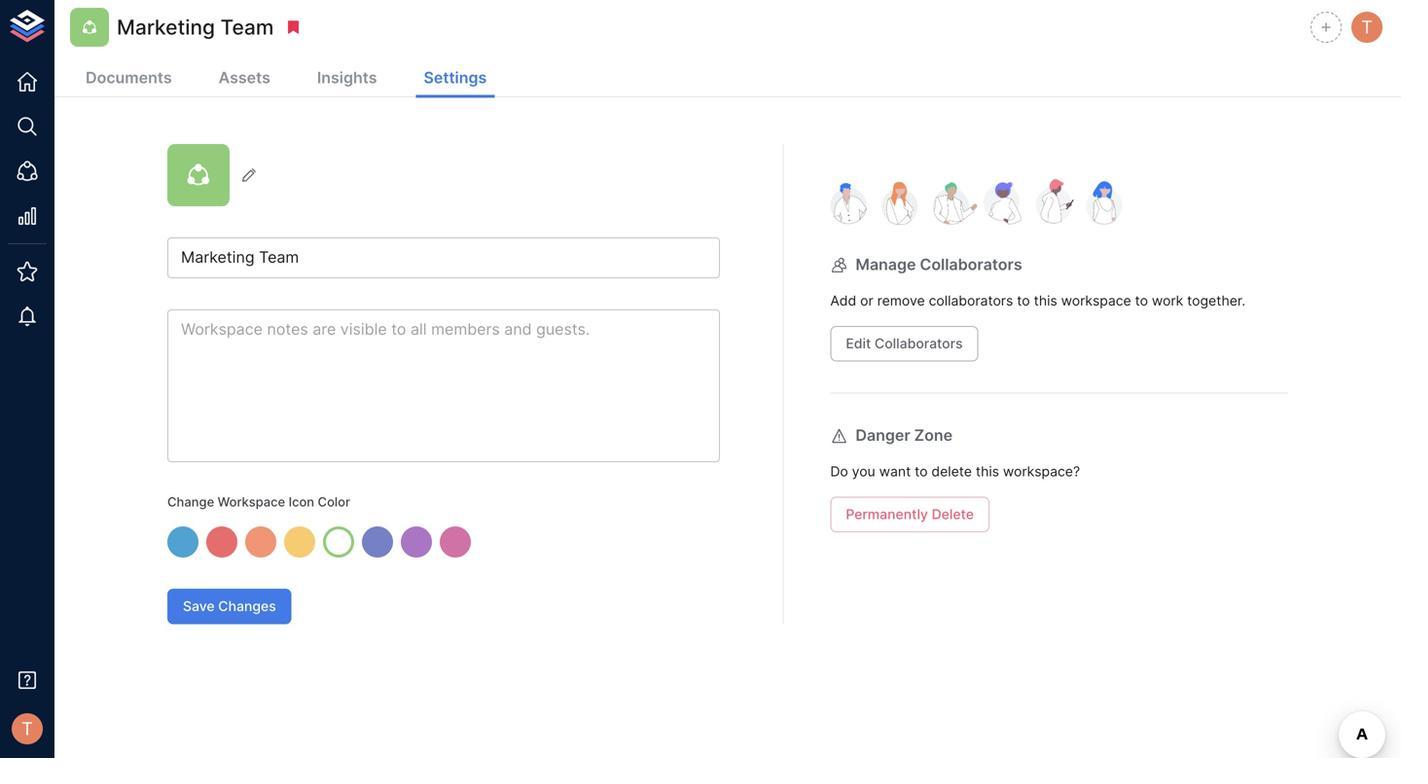 Task type: describe. For each thing, give the bounding box(es) containing it.
settings
[[424, 68, 487, 87]]

t for leftmost t button
[[22, 718, 33, 739]]

danger
[[856, 426, 911, 445]]

insights
[[317, 68, 377, 87]]

1 horizontal spatial t button
[[1349, 9, 1386, 46]]

this for to
[[1034, 292, 1057, 309]]

collaborators for edit collaborators
[[875, 335, 963, 352]]

assets
[[219, 68, 270, 87]]

work
[[1152, 292, 1183, 309]]

manage
[[856, 255, 916, 274]]

zone
[[914, 426, 953, 445]]

workspace?
[[1003, 463, 1080, 480]]

change
[[167, 494, 214, 509]]

save
[[183, 598, 215, 615]]

icon
[[289, 494, 314, 509]]

settings link
[[416, 60, 495, 98]]

save changes
[[183, 598, 276, 615]]

documents link
[[78, 60, 180, 98]]

collaborators
[[929, 292, 1013, 309]]

1 horizontal spatial to
[[1017, 292, 1030, 309]]

add
[[830, 292, 856, 309]]

together.
[[1187, 292, 1246, 309]]

changes
[[218, 598, 276, 615]]

remove bookmark image
[[285, 18, 302, 36]]

documents
[[86, 68, 172, 87]]

collaborators for manage collaborators
[[920, 255, 1022, 274]]

0 horizontal spatial t button
[[6, 707, 49, 750]]

assets link
[[211, 60, 278, 98]]



Task type: locate. For each thing, give the bounding box(es) containing it.
collaborators up 'collaborators'
[[920, 255, 1022, 274]]

manage collaborators
[[856, 255, 1022, 274]]

marketing
[[117, 14, 215, 39]]

to right want
[[915, 463, 928, 480]]

want
[[879, 463, 911, 480]]

this
[[1034, 292, 1057, 309], [976, 463, 999, 480]]

this for delete
[[976, 463, 999, 480]]

color
[[318, 494, 350, 509]]

edit collaborators button
[[830, 326, 978, 362]]

danger zone
[[856, 426, 953, 445]]

to
[[1017, 292, 1030, 309], [1135, 292, 1148, 309], [915, 463, 928, 480]]

collaborators
[[920, 255, 1022, 274], [875, 335, 963, 352]]

workspace
[[218, 494, 285, 509]]

Workspace notes are visible to all members and guests. text field
[[167, 309, 720, 462]]

collaborators down remove
[[875, 335, 963, 352]]

edit collaborators
[[846, 335, 963, 352]]

add or remove collaborators to this workspace to work together.
[[830, 292, 1246, 309]]

workspace
[[1061, 292, 1131, 309]]

remove
[[877, 292, 925, 309]]

1 vertical spatial collaborators
[[875, 335, 963, 352]]

2 horizontal spatial to
[[1135, 292, 1148, 309]]

0 vertical spatial this
[[1034, 292, 1057, 309]]

permanently delete button
[[830, 497, 990, 532]]

change workspace icon color
[[167, 494, 350, 509]]

0 vertical spatial t
[[1361, 16, 1373, 38]]

save changes button
[[167, 589, 292, 624]]

Workspace Name text field
[[167, 237, 720, 278]]

or
[[860, 292, 874, 309]]

1 horizontal spatial this
[[1034, 292, 1057, 309]]

do
[[830, 463, 848, 480]]

t
[[1361, 16, 1373, 38], [22, 718, 33, 739]]

1 vertical spatial this
[[976, 463, 999, 480]]

this right delete
[[976, 463, 999, 480]]

1 horizontal spatial t
[[1361, 16, 1373, 38]]

1 vertical spatial t button
[[6, 707, 49, 750]]

t button
[[1349, 9, 1386, 46], [6, 707, 49, 750]]

0 horizontal spatial this
[[976, 463, 999, 480]]

delete
[[932, 463, 972, 480]]

insights link
[[309, 60, 385, 98]]

team
[[220, 14, 274, 39]]

do you want to delete this workspace?
[[830, 463, 1080, 480]]

this left workspace on the right of the page
[[1034, 292, 1057, 309]]

permanently delete
[[846, 506, 974, 523]]

1 vertical spatial t
[[22, 718, 33, 739]]

0 horizontal spatial to
[[915, 463, 928, 480]]

permanently
[[846, 506, 928, 523]]

you
[[852, 463, 875, 480]]

0 horizontal spatial t
[[22, 718, 33, 739]]

to left work in the right of the page
[[1135, 292, 1148, 309]]

t for rightmost t button
[[1361, 16, 1373, 38]]

0 vertical spatial collaborators
[[920, 255, 1022, 274]]

delete
[[932, 506, 974, 523]]

collaborators inside button
[[875, 335, 963, 352]]

edit
[[846, 335, 871, 352]]

0 vertical spatial t button
[[1349, 9, 1386, 46]]

marketing team
[[117, 14, 274, 39]]

to right 'collaborators'
[[1017, 292, 1030, 309]]



Task type: vqa. For each thing, say whether or not it's contained in the screenshot.
the leftmost Tooltip
no



